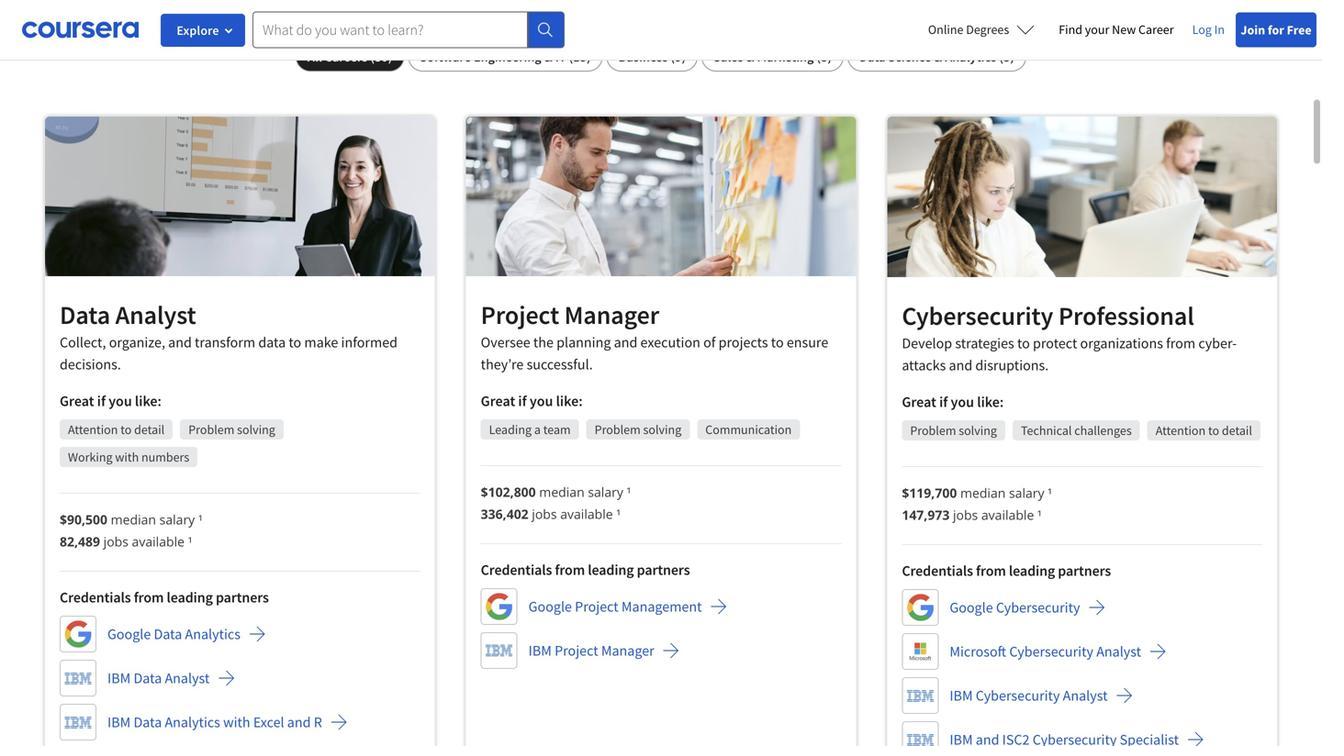 Task type: describe. For each thing, give the bounding box(es) containing it.
business
[[619, 49, 668, 65]]

google data analytics link
[[60, 617, 266, 653]]

ibm data analyst link
[[60, 661, 235, 697]]

degrees
[[967, 21, 1010, 38]]

to inside the cybersecurity professional develop strategies to protect organizations from cyber- attacks and disruptions.
[[1018, 334, 1031, 353]]

data science & analytics (3)
[[860, 49, 1015, 65]]

jobs for cybersecurity
[[954, 507, 979, 524]]

join for free
[[1241, 22, 1313, 38]]

ibm cybersecurity analyst
[[950, 687, 1108, 706]]

analytics for google data analytics
[[185, 626, 241, 644]]

explore button
[[161, 14, 245, 47]]

(9)
[[671, 49, 686, 65]]

ibm for ibm data analyst
[[107, 670, 131, 688]]

projects
[[719, 333, 769, 352]]

cybersecurity professional develop strategies to protect organizations from cyber- attacks and disruptions.
[[902, 300, 1238, 375]]

leading for analyst
[[167, 589, 213, 607]]

to inside data analyst collect, organize, and transform data to make informed decisions.
[[289, 334, 302, 352]]

log in link
[[1184, 18, 1235, 40]]

data for ibm data analyst
[[134, 670, 162, 688]]

available for manager
[[561, 506, 613, 523]]

credentials for data
[[60, 589, 131, 607]]

organizations
[[1081, 334, 1164, 353]]

decisions.
[[60, 356, 121, 374]]

ibm data analytics with excel and r
[[107, 714, 322, 732]]

google for data
[[107, 626, 151, 644]]

disruptions.
[[976, 357, 1049, 375]]

online degrees
[[929, 21, 1010, 38]]

challenges
[[1075, 423, 1132, 439]]

to inside project manager oversee the planning and execution of projects to ensure they're successful.
[[772, 333, 784, 352]]

0 horizontal spatial with
[[115, 449, 139, 466]]

google cybersecurity
[[950, 599, 1081, 617]]

log in
[[1193, 21, 1226, 38]]

partners for analyst
[[216, 589, 269, 607]]

great if you like: for project
[[481, 392, 583, 411]]

Business (9) button
[[607, 42, 698, 72]]

numbers
[[141, 449, 189, 466]]

in
[[1215, 21, 1226, 38]]

and inside project manager oversee the planning and execution of projects to ensure they're successful.
[[614, 333, 638, 352]]

all careers (30)
[[308, 49, 393, 65]]

jobs for data
[[103, 533, 129, 551]]

credentials from leading partners for analyst
[[60, 589, 269, 607]]

0 horizontal spatial attention
[[68, 422, 118, 438]]

credentials for project
[[481, 561, 552, 580]]

google project management link
[[481, 589, 728, 625]]

great if you like: for cybersecurity
[[902, 393, 1004, 412]]

leading a team
[[489, 422, 571, 438]]

1 horizontal spatial attention
[[1156, 423, 1206, 439]]

for
[[1269, 22, 1285, 38]]

like: for data
[[135, 392, 162, 411]]

0 horizontal spatial detail
[[134, 422, 165, 438]]

all
[[308, 49, 322, 65]]

82,489
[[60, 533, 100, 551]]

median for cybersecurity
[[961, 485, 1006, 502]]

like: for cybersecurity
[[978, 393, 1004, 412]]

microsoft
[[950, 643, 1007, 662]]

join for free link
[[1237, 12, 1317, 47]]

0 horizontal spatial attention to detail
[[68, 422, 165, 438]]

problem for project manager
[[595, 422, 641, 438]]

data for google data analytics
[[154, 626, 182, 644]]

salary for analyst
[[160, 511, 195, 529]]

147,973
[[902, 507, 950, 524]]

analytics inside button
[[946, 49, 997, 65]]

business (9)
[[619, 49, 686, 65]]

find
[[1059, 21, 1083, 38]]

log
[[1193, 21, 1213, 38]]

manager inside project manager oversee the planning and execution of projects to ensure they're successful.
[[565, 299, 660, 331]]

analyst for ibm data analyst
[[165, 670, 210, 688]]

you for project
[[530, 392, 553, 411]]

excel
[[253, 714, 284, 732]]

oversee
[[481, 333, 531, 352]]

(13)
[[569, 49, 591, 65]]

technical challenges
[[1022, 423, 1132, 439]]

project for ibm
[[555, 642, 599, 660]]

2 horizontal spatial solving
[[959, 423, 998, 439]]

your
[[1086, 21, 1110, 38]]

it
[[556, 49, 567, 65]]

great for data analyst
[[60, 392, 94, 411]]

cybersecurity for ibm
[[976, 687, 1061, 706]]

336,402
[[481, 506, 529, 523]]

execution
[[641, 333, 701, 352]]

if for data
[[97, 392, 106, 411]]

available for professional
[[982, 507, 1035, 524]]

data
[[258, 334, 286, 352]]

What do you want to learn? text field
[[253, 11, 528, 48]]

$102,800 median salary ¹ 336,402 jobs available ¹
[[481, 484, 631, 523]]

$119,700
[[902, 485, 958, 502]]

leading for professional
[[1010, 562, 1056, 581]]

management
[[622, 598, 702, 616]]

find your new career link
[[1050, 18, 1184, 41]]

google data analytics
[[107, 626, 241, 644]]

median for data
[[111, 511, 156, 529]]

of
[[704, 333, 716, 352]]

ibm project manager link
[[481, 633, 680, 670]]

career
[[1139, 21, 1175, 38]]

you for data
[[109, 392, 132, 411]]

partners for professional
[[1059, 562, 1112, 581]]

$90,500 median salary ¹ 82,489 jobs available ¹
[[60, 511, 203, 551]]

new
[[1113, 21, 1137, 38]]

to up working with numbers
[[121, 422, 132, 438]]

problem for data analyst
[[189, 422, 235, 438]]

team
[[544, 422, 571, 438]]

google for cybersecurity
[[950, 599, 994, 617]]

online degrees button
[[914, 9, 1050, 50]]

data analyst collect, organize, and transform data to make informed decisions.
[[60, 299, 398, 374]]

cyber-
[[1199, 334, 1238, 353]]

to down cyber-
[[1209, 423, 1220, 439]]

ibm for ibm project manager
[[529, 642, 552, 660]]

ensure
[[787, 333, 829, 352]]

organize,
[[109, 334, 165, 352]]

sales
[[714, 49, 744, 65]]

science
[[889, 49, 932, 65]]



Task type: vqa. For each thing, say whether or not it's contained in the screenshot.
detail
yes



Task type: locate. For each thing, give the bounding box(es) containing it.
data inside data analyst collect, organize, and transform data to make informed decisions.
[[60, 299, 110, 331]]

manager up planning
[[565, 299, 660, 331]]

& inside button
[[935, 49, 943, 65]]

solving for analyst
[[237, 422, 275, 438]]

2 horizontal spatial problem solving
[[911, 423, 998, 439]]

cybersecurity for microsoft
[[1010, 643, 1094, 662]]

google up the 'ibm data analyst' link
[[107, 626, 151, 644]]

ibm for ibm data analytics with excel and r
[[107, 714, 131, 732]]

1 horizontal spatial detail
[[1223, 423, 1253, 439]]

0 horizontal spatial problem
[[189, 422, 235, 438]]

great down attacks
[[902, 393, 937, 412]]

ibm down microsoft
[[950, 687, 973, 706]]

0 horizontal spatial credentials from leading partners
[[60, 589, 269, 607]]

solving left technical on the bottom right
[[959, 423, 998, 439]]

attention to detail up working with numbers
[[68, 422, 165, 438]]

from up the google data analytics link
[[134, 589, 164, 607]]

jobs inside $119,700 median salary ¹ 147,973 jobs available ¹
[[954, 507, 979, 524]]

from up google cybersecurity "link"
[[977, 562, 1007, 581]]

google for project
[[529, 598, 572, 616]]

credentials from leading partners up google cybersecurity "link"
[[902, 562, 1112, 581]]

median right $102,800
[[540, 484, 585, 501]]

2 horizontal spatial problem
[[911, 423, 957, 439]]

analyst for ibm cybersecurity analyst
[[1064, 687, 1108, 706]]

partners up google data analytics
[[216, 589, 269, 607]]

analyst
[[115, 299, 196, 331], [1097, 643, 1142, 662], [165, 670, 210, 688], [1064, 687, 1108, 706]]

like: up numbers
[[135, 392, 162, 411]]

make
[[304, 334, 338, 352]]

credentials down 147,973
[[902, 562, 974, 581]]

planning
[[557, 333, 611, 352]]

manager down the google project management
[[602, 642, 655, 660]]

0 horizontal spatial if
[[97, 392, 106, 411]]

Data Science & Analytics (3) button
[[848, 42, 1027, 72]]

google up microsoft
[[950, 599, 994, 617]]

from
[[1167, 334, 1196, 353], [555, 561, 585, 580], [977, 562, 1007, 581], [134, 589, 164, 607]]

project manager image
[[466, 117, 857, 276]]

project up ibm project manager
[[575, 598, 619, 616]]

ibm project manager
[[529, 642, 655, 660]]

find your new career
[[1059, 21, 1175, 38]]

0 horizontal spatial google
[[107, 626, 151, 644]]

data up ibm data analyst
[[154, 626, 182, 644]]

data analyst image
[[45, 117, 435, 277]]

if for cybersecurity
[[940, 393, 948, 412]]

0 horizontal spatial median
[[111, 511, 156, 529]]

solving left communication on the right bottom of the page
[[644, 422, 682, 438]]

2 horizontal spatial median
[[961, 485, 1006, 502]]

0 horizontal spatial solving
[[237, 422, 275, 438]]

attention
[[68, 422, 118, 438], [1156, 423, 1206, 439]]

0 horizontal spatial great
[[60, 392, 94, 411]]

problem solving
[[595, 422, 682, 438], [189, 422, 275, 438], [911, 423, 998, 439]]

0 horizontal spatial &
[[545, 49, 553, 65]]

salary
[[588, 484, 624, 501], [1010, 485, 1045, 502], [160, 511, 195, 529]]

great if you like: up leading a team
[[481, 392, 583, 411]]

1 horizontal spatial jobs
[[532, 506, 557, 523]]

1 horizontal spatial leading
[[588, 561, 634, 580]]

leading up the google project management
[[588, 561, 634, 580]]

2 horizontal spatial if
[[940, 393, 948, 412]]

1 horizontal spatial great if you like:
[[481, 392, 583, 411]]

and inside data analyst collect, organize, and transform data to make informed decisions.
[[168, 334, 192, 352]]

project for google
[[575, 598, 619, 616]]

google cybersecurity link
[[902, 590, 1107, 627]]

1 horizontal spatial with
[[223, 714, 250, 732]]

to right data
[[289, 334, 302, 352]]

analytics up ibm data analyst
[[185, 626, 241, 644]]

coursera image
[[22, 15, 139, 44]]

cybersecurity inside the cybersecurity professional develop strategies to protect organizations from cyber- attacks and disruptions.
[[902, 300, 1054, 332]]

available
[[561, 506, 613, 523], [982, 507, 1035, 524], [132, 533, 185, 551]]

credentials down the 82,489
[[60, 589, 131, 607]]

2 horizontal spatial like:
[[978, 393, 1004, 412]]

and inside the cybersecurity professional develop strategies to protect organizations from cyber- attacks and disruptions.
[[949, 357, 973, 375]]

google up ibm project manager link
[[529, 598, 572, 616]]

join
[[1241, 22, 1266, 38]]

you up a
[[530, 392, 553, 411]]

problem right team
[[595, 422, 641, 438]]

online
[[929, 21, 964, 38]]

great if you like: down decisions.
[[60, 392, 162, 411]]

cybersecurity for google
[[997, 599, 1081, 617]]

leading up google data analytics
[[167, 589, 213, 607]]

available inside $102,800 median salary ¹ 336,402 jobs available ¹
[[561, 506, 613, 523]]

1 horizontal spatial google
[[529, 598, 572, 616]]

communication
[[706, 422, 792, 438]]

salary inside $102,800 median salary ¹ 336,402 jobs available ¹
[[588, 484, 624, 501]]

2 horizontal spatial credentials from leading partners
[[902, 562, 1112, 581]]

project up oversee
[[481, 299, 560, 331]]

available right the 82,489
[[132, 533, 185, 551]]

0 horizontal spatial leading
[[167, 589, 213, 607]]

cybersecurity up the microsoft cybersecurity analyst link
[[997, 599, 1081, 617]]

2 horizontal spatial great
[[902, 393, 937, 412]]

ibm down the 'ibm data analyst' link
[[107, 714, 131, 732]]

2 vertical spatial analytics
[[165, 714, 220, 732]]

you for cybersecurity
[[951, 393, 975, 412]]

$102,800
[[481, 484, 536, 501]]

with right working
[[115, 449, 139, 466]]

and right planning
[[614, 333, 638, 352]]

leading up google cybersecurity
[[1010, 562, 1056, 581]]

problem solving up numbers
[[189, 422, 275, 438]]

salary for professional
[[1010, 485, 1045, 502]]

you
[[530, 392, 553, 411], [109, 392, 132, 411], [951, 393, 975, 412]]

protect
[[1034, 334, 1078, 353]]

credentials from leading partners for professional
[[902, 562, 1112, 581]]

0 horizontal spatial credentials
[[60, 589, 131, 607]]

sales & marketing (5)
[[714, 49, 833, 65]]

analytics down online degrees on the right
[[946, 49, 997, 65]]

2 horizontal spatial google
[[950, 599, 994, 617]]

1 horizontal spatial you
[[530, 392, 553, 411]]

ibm data analytics with excel and r link
[[60, 705, 348, 741]]

attention right challenges
[[1156, 423, 1206, 439]]

& for software engineering & it (13)
[[545, 49, 553, 65]]

1 horizontal spatial attention to detail
[[1156, 423, 1253, 439]]

ibm down the google project management link
[[529, 642, 552, 660]]

median inside $119,700 median salary ¹ 147,973 jobs available ¹
[[961, 485, 1006, 502]]

great if you like: for data
[[60, 392, 162, 411]]

1 horizontal spatial salary
[[588, 484, 624, 501]]

2 & from the left
[[747, 49, 755, 65]]

from for project manager
[[555, 561, 585, 580]]

ibm down the google data analytics link
[[107, 670, 131, 688]]

to
[[772, 333, 784, 352], [289, 334, 302, 352], [1018, 334, 1031, 353], [121, 422, 132, 438], [1209, 423, 1220, 439]]

they're
[[481, 355, 524, 374]]

partners for manager
[[637, 561, 690, 580]]

project down the google project management link
[[555, 642, 599, 660]]

successful.
[[527, 355, 593, 374]]

jobs for project
[[532, 506, 557, 523]]

credentials for cybersecurity
[[902, 562, 974, 581]]

with left excel on the left bottom
[[223, 714, 250, 732]]

credentials
[[481, 561, 552, 580], [902, 562, 974, 581], [60, 589, 131, 607]]

jobs right 147,973
[[954, 507, 979, 524]]

informed
[[341, 334, 398, 352]]

great for project manager
[[481, 392, 516, 411]]

jobs right the 82,489
[[103, 533, 129, 551]]

google project management
[[529, 598, 702, 616]]

median for project
[[540, 484, 585, 501]]

problem solving up $119,700
[[911, 423, 998, 439]]

1 horizontal spatial problem
[[595, 422, 641, 438]]

(5)
[[817, 49, 833, 65]]

manager
[[565, 299, 660, 331], [602, 642, 655, 660]]

available for analyst
[[132, 533, 185, 551]]

google inside "link"
[[950, 599, 994, 617]]

from up the google project management link
[[555, 561, 585, 580]]

cybersecurity up 'ibm cybersecurity analyst'
[[1010, 643, 1094, 662]]

0 horizontal spatial problem solving
[[189, 422, 275, 438]]

median
[[540, 484, 585, 501], [961, 485, 1006, 502], [111, 511, 156, 529]]

0 vertical spatial project
[[481, 299, 560, 331]]

& for data science & analytics (3)
[[935, 49, 943, 65]]

2 horizontal spatial available
[[982, 507, 1035, 524]]

& right science
[[935, 49, 943, 65]]

attacks
[[902, 357, 947, 375]]

working with numbers
[[68, 449, 189, 466]]

great for cybersecurity professional
[[902, 393, 937, 412]]

professional
[[1059, 300, 1195, 332]]

& left it
[[545, 49, 553, 65]]

partners up management
[[637, 561, 690, 580]]

$119,700 median salary ¹ 147,973 jobs available ¹
[[902, 485, 1053, 524]]

ibm cybersecurity analyst link
[[902, 678, 1134, 715]]

if up leading a team
[[519, 392, 527, 411]]

1 vertical spatial project
[[575, 598, 619, 616]]

0 horizontal spatial you
[[109, 392, 132, 411]]

ibm data analyst
[[107, 670, 210, 688]]

leading for manager
[[588, 561, 634, 580]]

jobs right 336,402
[[532, 506, 557, 523]]

2 horizontal spatial you
[[951, 393, 975, 412]]

data inside button
[[860, 49, 886, 65]]

1 vertical spatial with
[[223, 714, 250, 732]]

and right organize,
[[168, 334, 192, 352]]

0 horizontal spatial great if you like:
[[60, 392, 162, 411]]

1 horizontal spatial great
[[481, 392, 516, 411]]

problem up $119,700
[[911, 423, 957, 439]]

1 horizontal spatial &
[[747, 49, 755, 65]]

solving down data
[[237, 422, 275, 438]]

2 horizontal spatial great if you like:
[[902, 393, 1004, 412]]

project inside project manager oversee the planning and execution of projects to ensure they're successful.
[[481, 299, 560, 331]]

option group containing all careers (30)
[[296, 42, 1027, 72]]

a
[[535, 422, 541, 438]]

problem
[[595, 422, 641, 438], [189, 422, 235, 438], [911, 423, 957, 439]]

microsoft cybersecurity analyst link
[[902, 634, 1168, 671]]

1 horizontal spatial if
[[519, 392, 527, 411]]

analyst for microsoft cybersecurity analyst
[[1097, 643, 1142, 662]]

0 horizontal spatial available
[[132, 533, 185, 551]]

software
[[420, 49, 471, 65]]

3 & from the left
[[935, 49, 943, 65]]

collect,
[[60, 334, 106, 352]]

and down strategies
[[949, 357, 973, 375]]

median inside $90,500 median salary ¹ 82,489 jobs available ¹
[[111, 511, 156, 529]]

explore
[[177, 22, 219, 39]]

credentials from leading partners up the google project management link
[[481, 561, 690, 580]]

like: down disruptions.
[[978, 393, 1004, 412]]

option group
[[296, 42, 1027, 72]]

1 horizontal spatial credentials
[[481, 561, 552, 580]]

google
[[529, 598, 572, 616], [950, 599, 994, 617], [107, 626, 151, 644]]

ibm for ibm cybersecurity analyst
[[950, 687, 973, 706]]

Software Engineering & IT (13) button
[[408, 42, 603, 72]]

cybersecurity analyst image
[[888, 117, 1278, 278]]

cybersecurity inside "link"
[[997, 599, 1081, 617]]

1 horizontal spatial median
[[540, 484, 585, 501]]

strategies
[[956, 334, 1015, 353]]

from for cybersecurity professional
[[977, 562, 1007, 581]]

available right 336,402
[[561, 506, 613, 523]]

available inside $90,500 median salary ¹ 82,489 jobs available ¹
[[132, 533, 185, 551]]

1 & from the left
[[545, 49, 553, 65]]

detail down cyber-
[[1223, 423, 1253, 439]]

great if you like: down attacks
[[902, 393, 1004, 412]]

salary for manager
[[588, 484, 624, 501]]

you down strategies
[[951, 393, 975, 412]]

All Careers (30) button
[[296, 42, 405, 72]]

and
[[614, 333, 638, 352], [168, 334, 192, 352], [949, 357, 973, 375], [287, 714, 311, 732]]

and left "r"
[[287, 714, 311, 732]]

0 horizontal spatial jobs
[[103, 533, 129, 551]]

salary inside $119,700 median salary ¹ 147,973 jobs available ¹
[[1010, 485, 1045, 502]]

problem up numbers
[[189, 422, 235, 438]]

cybersecurity
[[902, 300, 1054, 332], [997, 599, 1081, 617], [1010, 643, 1094, 662], [976, 687, 1061, 706]]

with
[[115, 449, 139, 466], [223, 714, 250, 732]]

&
[[545, 49, 553, 65], [747, 49, 755, 65], [935, 49, 943, 65]]

analytics down ibm data analyst
[[165, 714, 220, 732]]

analyst inside data analyst collect, organize, and transform data to make informed decisions.
[[115, 299, 196, 331]]

technical
[[1022, 423, 1073, 439]]

credentials down 336,402
[[481, 561, 552, 580]]

0 horizontal spatial partners
[[216, 589, 269, 607]]

like:
[[556, 392, 583, 411], [135, 392, 162, 411], [978, 393, 1004, 412]]

solving for manager
[[644, 422, 682, 438]]

0 vertical spatial manager
[[565, 299, 660, 331]]

great up leading
[[481, 392, 516, 411]]

marketing
[[758, 49, 815, 65]]

like: up team
[[556, 392, 583, 411]]

0 horizontal spatial like:
[[135, 392, 162, 411]]

attention to detail down cyber-
[[1156, 423, 1253, 439]]

¹
[[627, 484, 631, 501], [1048, 485, 1053, 502], [617, 506, 621, 523], [1038, 507, 1043, 524], [198, 511, 203, 529], [188, 533, 192, 551]]

2 horizontal spatial jobs
[[954, 507, 979, 524]]

median right the $90,500
[[111, 511, 156, 529]]

2 horizontal spatial &
[[935, 49, 943, 65]]

problem solving for analyst
[[189, 422, 275, 438]]

available right 147,973
[[982, 507, 1035, 524]]

problem solving right team
[[595, 422, 682, 438]]

attention to detail
[[68, 422, 165, 438], [1156, 423, 1253, 439]]

$90,500
[[60, 511, 107, 529]]

(3)
[[1000, 49, 1015, 65]]

to left ensure
[[772, 333, 784, 352]]

1 horizontal spatial like:
[[556, 392, 583, 411]]

1 horizontal spatial available
[[561, 506, 613, 523]]

transform
[[195, 334, 256, 352]]

you down decisions.
[[109, 392, 132, 411]]

median inside $102,800 median salary ¹ 336,402 jobs available ¹
[[540, 484, 585, 501]]

1 horizontal spatial solving
[[644, 422, 682, 438]]

attention up working
[[68, 422, 118, 438]]

analytics for ibm data analytics with excel and r
[[165, 714, 220, 732]]

cybersecurity down the microsoft cybersecurity analyst link
[[976, 687, 1061, 706]]

salary inside $90,500 median salary ¹ 82,489 jobs available ¹
[[160, 511, 195, 529]]

working
[[68, 449, 113, 466]]

from left cyber-
[[1167, 334, 1196, 353]]

if down decisions.
[[97, 392, 106, 411]]

2 vertical spatial project
[[555, 642, 599, 660]]

1 horizontal spatial credentials from leading partners
[[481, 561, 690, 580]]

1 vertical spatial analytics
[[185, 626, 241, 644]]

0 vertical spatial analytics
[[946, 49, 997, 65]]

data for ibm data analytics with excel and r
[[134, 714, 162, 732]]

0 horizontal spatial salary
[[160, 511, 195, 529]]

data down the 'ibm data analyst' link
[[134, 714, 162, 732]]

Sales & Marketing (5) button
[[702, 42, 844, 72]]

analytics
[[946, 49, 997, 65], [185, 626, 241, 644], [165, 714, 220, 732]]

detail up numbers
[[134, 422, 165, 438]]

median right $119,700
[[961, 485, 1006, 502]]

credentials from leading partners for manager
[[481, 561, 690, 580]]

from inside the cybersecurity professional develop strategies to protect organizations from cyber- attacks and disruptions.
[[1167, 334, 1196, 353]]

1 vertical spatial manager
[[602, 642, 655, 660]]

engineering
[[474, 49, 542, 65]]

leading
[[489, 422, 532, 438]]

1 horizontal spatial partners
[[637, 561, 690, 580]]

1 horizontal spatial problem solving
[[595, 422, 682, 438]]

problem solving for manager
[[595, 422, 682, 438]]

2 horizontal spatial salary
[[1010, 485, 1045, 502]]

to up disruptions.
[[1018, 334, 1031, 353]]

jobs inside $90,500 median salary ¹ 82,489 jobs available ¹
[[103, 533, 129, 551]]

project
[[481, 299, 560, 331], [575, 598, 619, 616], [555, 642, 599, 660]]

if down attacks
[[940, 393, 948, 412]]

2 horizontal spatial leading
[[1010, 562, 1056, 581]]

if
[[519, 392, 527, 411], [97, 392, 106, 411], [940, 393, 948, 412]]

careers
[[325, 49, 368, 65]]

jobs inside $102,800 median salary ¹ 336,402 jobs available ¹
[[532, 506, 557, 523]]

great down decisions.
[[60, 392, 94, 411]]

None search field
[[253, 11, 565, 48]]

project manager oversee the planning and execution of projects to ensure they're successful.
[[481, 299, 829, 374]]

& right sales
[[747, 49, 755, 65]]

with inside ibm data analytics with excel and r link
[[223, 714, 250, 732]]

data down the google data analytics link
[[134, 670, 162, 688]]

data left science
[[860, 49, 886, 65]]

partners up google cybersecurity
[[1059, 562, 1112, 581]]

r
[[314, 714, 322, 732]]

from for data analyst
[[134, 589, 164, 607]]

2 horizontal spatial credentials
[[902, 562, 974, 581]]

available inside $119,700 median salary ¹ 147,973 jobs available ¹
[[982, 507, 1035, 524]]

(30)
[[371, 49, 393, 65]]

data up collect,
[[60, 299, 110, 331]]

0 vertical spatial with
[[115, 449, 139, 466]]

ibm
[[529, 642, 552, 660], [107, 670, 131, 688], [950, 687, 973, 706], [107, 714, 131, 732]]

cybersecurity up strategies
[[902, 300, 1054, 332]]

microsoft cybersecurity analyst
[[950, 643, 1142, 662]]

like: for project
[[556, 392, 583, 411]]

if for project
[[519, 392, 527, 411]]

2 horizontal spatial partners
[[1059, 562, 1112, 581]]

the
[[534, 333, 554, 352]]

credentials from leading partners up the google data analytics link
[[60, 589, 269, 607]]



